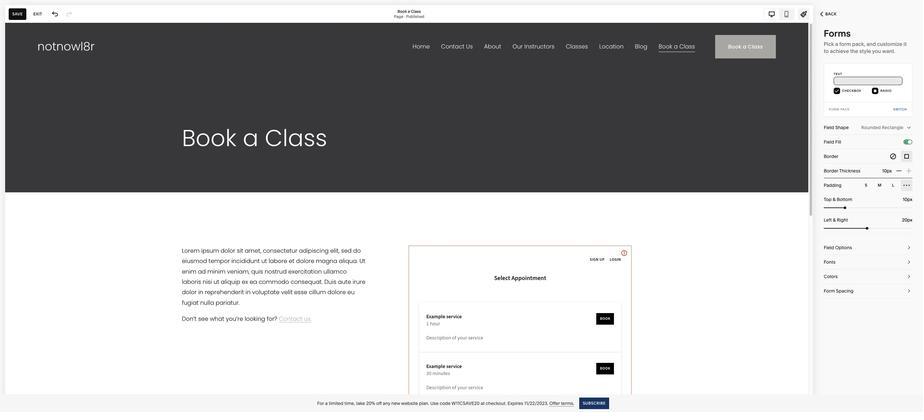 Task type: locate. For each thing, give the bounding box(es) containing it.
rounded rectangle
[[862, 125, 904, 131]]

you
[[873, 48, 882, 54]]

& for bottom
[[833, 197, 836, 203]]

& right top
[[833, 197, 836, 203]]

None range field
[[824, 207, 913, 209], [824, 227, 913, 230], [824, 207, 913, 209], [824, 227, 913, 230]]

1 border from the top
[[824, 154, 839, 159]]

1 vertical spatial field
[[824, 139, 835, 145]]

plan.
[[419, 401, 430, 407]]

a up achieve
[[836, 41, 839, 47]]

2 vertical spatial a
[[325, 401, 328, 407]]

0 horizontal spatial a
[[325, 401, 328, 407]]

1 vertical spatial option group
[[861, 180, 913, 191]]

class
[[411, 9, 421, 14]]

None field
[[892, 196, 913, 203], [892, 217, 913, 224], [892, 196, 913, 203], [892, 217, 913, 224]]

border
[[824, 154, 839, 159], [824, 168, 839, 174]]

offer
[[550, 401, 560, 407]]

form
[[830, 108, 840, 111], [824, 288, 836, 294]]

option group containing s
[[861, 180, 913, 191]]

achieve
[[831, 48, 850, 54]]

0 vertical spatial form
[[830, 108, 840, 111]]

back
[[826, 12, 837, 16]]

checkout.
[[486, 401, 507, 407]]

2 field from the top
[[824, 139, 835, 145]]

tab list
[[765, 9, 795, 19]]

expires
[[508, 401, 524, 407]]

a inside forms pick a form pack, and customize it to achieve the style you want.
[[836, 41, 839, 47]]

a for book a class page · published
[[408, 9, 410, 14]]

colors
[[824, 274, 838, 280]]

1 field from the top
[[824, 125, 835, 131]]

for a limited time, take 20% off any new website plan. use code w11csave20 at checkout. expires 11/22/2023. offer terms.
[[317, 401, 575, 407]]

field fill
[[824, 139, 842, 145]]

for
[[317, 401, 324, 407]]

exit button
[[30, 8, 46, 20]]

border thickness
[[824, 168, 861, 174]]

border for border
[[824, 154, 839, 159]]

terms.
[[561, 401, 575, 407]]

& for right
[[833, 217, 836, 223]]

form for form spacing
[[824, 288, 836, 294]]

thickness
[[840, 168, 861, 174]]

subscribe button
[[580, 398, 610, 409]]

m
[[878, 183, 882, 188]]

form left pack on the top right of the page
[[830, 108, 840, 111]]

option group up border thickness field
[[888, 151, 913, 162]]

the
[[851, 48, 859, 54]]

20%
[[366, 401, 375, 407]]

form down the colors
[[824, 288, 836, 294]]

0 vertical spatial border
[[824, 154, 839, 159]]

1 vertical spatial form
[[824, 288, 836, 294]]

field up fonts
[[824, 245, 835, 251]]

new
[[392, 401, 401, 407]]

fill
[[836, 139, 842, 145]]

a for for a limited time, take 20% off any new website plan. use code w11csave20 at checkout. expires 11/22/2023. offer terms.
[[325, 401, 328, 407]]

border up padding
[[824, 168, 839, 174]]

take
[[356, 401, 365, 407]]

2 border from the top
[[824, 168, 839, 174]]

a
[[408, 9, 410, 14], [836, 41, 839, 47], [325, 401, 328, 407]]

subscribe
[[583, 401, 606, 406]]

a right for
[[325, 401, 328, 407]]

limited
[[329, 401, 344, 407]]

form spacing button
[[824, 284, 913, 299]]

None checkbox
[[909, 140, 913, 144]]

rounded
[[862, 125, 881, 131]]

option group
[[888, 151, 913, 162], [861, 180, 913, 191]]

0 vertical spatial field
[[824, 125, 835, 131]]

at
[[481, 401, 485, 407]]

field left shape
[[824, 125, 835, 131]]

style
[[860, 48, 872, 54]]

0 vertical spatial option group
[[888, 151, 913, 162]]

want.
[[883, 48, 896, 54]]

& right left
[[833, 217, 836, 223]]

field options button
[[824, 241, 913, 255]]

form pack
[[830, 108, 850, 111]]

0 vertical spatial &
[[833, 197, 836, 203]]

border down field fill
[[824, 154, 839, 159]]

11/22/2023.
[[525, 401, 549, 407]]

option group for border
[[888, 151, 913, 162]]

pack
[[841, 108, 850, 111]]

fonts
[[824, 259, 836, 265]]

1 vertical spatial a
[[836, 41, 839, 47]]

options
[[836, 245, 853, 251]]

0 vertical spatial a
[[408, 9, 410, 14]]

a right the book
[[408, 9, 410, 14]]

3 field from the top
[[824, 245, 835, 251]]

form spacing
[[824, 288, 854, 294]]

a inside the book a class page · published
[[408, 9, 410, 14]]

1 vertical spatial border
[[824, 168, 839, 174]]

field inside field options button
[[824, 245, 835, 251]]

2 horizontal spatial a
[[836, 41, 839, 47]]

colors button
[[824, 270, 913, 284]]

top
[[824, 197, 832, 203]]

option group down border thickness field
[[861, 180, 913, 191]]

field for field fill
[[824, 139, 835, 145]]

1 horizontal spatial a
[[408, 9, 410, 14]]

&
[[833, 197, 836, 203], [833, 217, 836, 223]]

off
[[377, 401, 382, 407]]

form inside form spacing button
[[824, 288, 836, 294]]

option group for padding
[[861, 180, 913, 191]]

1 vertical spatial &
[[833, 217, 836, 223]]

field left fill
[[824, 139, 835, 145]]

field
[[824, 125, 835, 131], [824, 139, 835, 145], [824, 245, 835, 251]]

2 vertical spatial field
[[824, 245, 835, 251]]



Task type: describe. For each thing, give the bounding box(es) containing it.
pack,
[[853, 41, 866, 47]]

switch
[[894, 108, 908, 111]]

customize
[[878, 41, 903, 47]]

bottom
[[837, 197, 853, 203]]

form for form pack
[[830, 108, 840, 111]]

offer terms. link
[[550, 401, 575, 407]]

book
[[398, 9, 407, 14]]

book a class page · published
[[394, 9, 425, 19]]

field shape
[[824, 125, 849, 131]]

field for field shape
[[824, 125, 835, 131]]

right
[[837, 217, 849, 223]]

field for field options
[[824, 245, 835, 251]]

top & bottom
[[824, 197, 853, 203]]

left
[[824, 217, 832, 223]]

save
[[12, 11, 23, 16]]

rectangle
[[883, 125, 904, 131]]

s
[[866, 183, 868, 188]]

w11csave20
[[452, 401, 480, 407]]

exit
[[33, 11, 42, 16]]

it
[[904, 41, 907, 47]]

pick
[[824, 41, 835, 47]]

padding
[[824, 183, 842, 188]]

any
[[383, 401, 391, 407]]

form
[[840, 41, 852, 47]]

fonts button
[[824, 255, 913, 270]]

published
[[406, 14, 425, 19]]

·
[[405, 14, 405, 19]]

page
[[394, 14, 404, 19]]

left & right
[[824, 217, 849, 223]]

field options
[[824, 245, 853, 251]]

spacing
[[837, 288, 854, 294]]

switch button
[[894, 103, 908, 117]]

and
[[867, 41, 877, 47]]

back button
[[814, 7, 844, 21]]

use
[[431, 401, 439, 407]]

l
[[893, 183, 895, 188]]

forms
[[824, 28, 851, 39]]

Border Thickness field
[[871, 164, 893, 178]]

time,
[[345, 401, 355, 407]]

border for border thickness
[[824, 168, 839, 174]]

code
[[440, 401, 451, 407]]

forms pick a form pack, and customize it to achieve the style you want.
[[824, 28, 907, 54]]

save button
[[9, 8, 26, 20]]

website
[[402, 401, 418, 407]]

to
[[824, 48, 829, 54]]

shape
[[836, 125, 849, 131]]



Task type: vqa. For each thing, say whether or not it's contained in the screenshot.
the Book in the the book a class page · published
no



